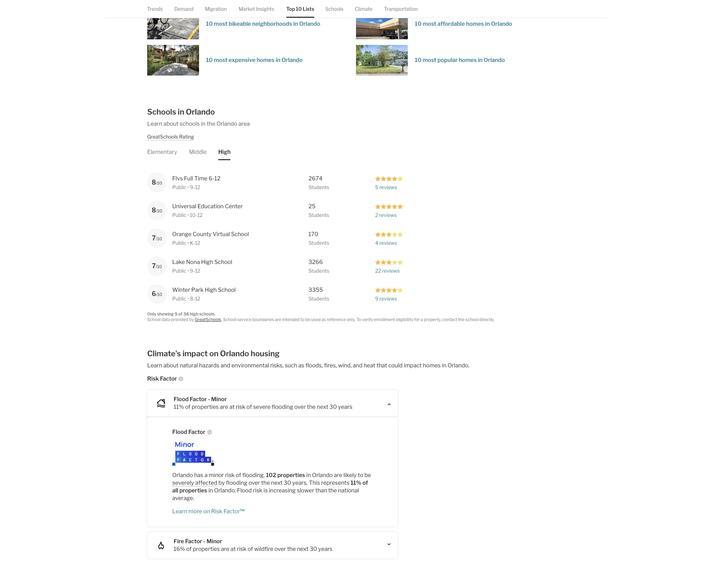 Task type: vqa. For each thing, say whether or not it's contained in the screenshot.


Task type: locate. For each thing, give the bounding box(es) containing it.
0 vertical spatial at
[[230, 404, 235, 410]]

12 down nona
[[195, 268, 200, 274]]

risk left factor™
[[211, 508, 222, 515]]

universal education center public • 10-12
[[172, 203, 243, 218]]

reviews down rating 5.0 out of 5 element
[[379, 212, 397, 218]]

. up factor™
[[235, 487, 236, 494]]

8 left flvs
[[152, 179, 156, 186]]

0 horizontal spatial a
[[205, 472, 208, 478]]

as right used
[[322, 317, 326, 322]]

on up hazards
[[209, 349, 219, 358]]

/10 left lake
[[156, 264, 162, 269]]

2 9- from the top
[[190, 268, 195, 274]]

properties up years.
[[278, 472, 305, 478]]

schools for schools in orlando
[[147, 107, 176, 116]]

migration link
[[205, 0, 227, 18]]

and
[[221, 362, 230, 369], [353, 362, 363, 369]]

most down migration link
[[214, 20, 228, 27]]

flvs full time 6-12 button
[[172, 174, 268, 183]]

5 up rating 5.0 out of 5 element
[[375, 184, 379, 190]]

8 /10 left flvs
[[152, 179, 162, 186]]

to
[[301, 317, 305, 322], [358, 472, 364, 478]]

0 vertical spatial to
[[301, 317, 305, 322]]

0 horizontal spatial flooding
[[226, 479, 248, 486]]

0 horizontal spatial 30
[[284, 479, 291, 486]]

/10 inside 6 /10
[[156, 292, 162, 297]]

school inside orange county virtual school public • k-12
[[231, 231, 249, 237]]

high inside lake nona high school public • 9-12
[[201, 259, 213, 265]]

a right for
[[421, 317, 423, 322]]

12 inside winter park high school public • 8-12
[[195, 296, 200, 301]]

1 horizontal spatial by
[[219, 479, 225, 486]]

public for orange
[[172, 240, 186, 246]]

demand
[[174, 6, 194, 12]]

2 about from the top
[[164, 362, 179, 369]]

1 vertical spatial rating 3.0 out of 5 element
[[375, 259, 403, 265]]

2 8 /10 from the top
[[152, 206, 162, 214]]

1 students from the top
[[309, 184, 329, 190]]

minor for fire
[[207, 538, 222, 545]]

• left 10-
[[188, 212, 189, 218]]

learn up risk factor
[[147, 362, 162, 369]]

0 vertical spatial 7 /10
[[152, 234, 162, 242]]

0 vertical spatial impact
[[183, 349, 208, 358]]

rating 4.0 out of 5 element for 6
[[375, 287, 403, 293]]

7 left lake
[[152, 262, 156, 269]]

1 vertical spatial 7
[[152, 262, 156, 269]]

1 7 from the top
[[152, 234, 156, 242]]

national
[[338, 487, 359, 494]]

public down lake
[[172, 268, 186, 274]]

. left the service
[[221, 317, 222, 322]]

1 vertical spatial at
[[231, 546, 236, 552]]

homes for popular
[[459, 57, 477, 63]]

factor
[[160, 375, 177, 382], [190, 396, 207, 402], [188, 429, 205, 435], [185, 538, 202, 545]]

schools for schools
[[326, 6, 344, 12]]

about for schools
[[164, 120, 179, 127]]

0 vertical spatial -
[[208, 396, 210, 402]]

minor inside "flood factor - minor 11% of properties are at risk of severe flooding over the next 30 years"
[[211, 396, 227, 402]]

school down lake nona high school button
[[218, 287, 236, 293]]

9- down nona
[[190, 268, 195, 274]]

the inside 'fire factor - minor 16% of properties are at risk of wildfire over the next 30 years'
[[287, 546, 296, 552]]

homes right the popular
[[459, 57, 477, 63]]

rating 3.0 out of 5 element for 170
[[375, 231, 403, 237]]

1 horizontal spatial years
[[338, 404, 353, 410]]

a inside orlando has a minor risk of flooding. 102 properties in orlando are likely to be severely affected by flooding over the next 30 years. this represents
[[205, 472, 208, 478]]

rating 3.0 out of 5 element
[[375, 231, 403, 237], [375, 259, 403, 265]]

at inside 'fire factor - minor 16% of properties are at risk of wildfire over the next 30 years'
[[231, 546, 236, 552]]

high right nona
[[201, 259, 213, 265]]

10 for 10 most expensive homes in orlando
[[206, 57, 213, 63]]

0 horizontal spatial schools
[[147, 107, 176, 116]]

1 vertical spatial next
[[271, 479, 283, 486]]

public for lake
[[172, 268, 186, 274]]

0 vertical spatial 8
[[152, 179, 156, 186]]

flood
[[174, 396, 189, 402], [172, 429, 187, 435], [237, 487, 252, 494]]

30 inside "flood factor - minor 11% of properties are at risk of severe flooding over the next 30 years"
[[330, 404, 337, 410]]

public down winter
[[172, 296, 186, 301]]

of right 16% on the bottom of the page
[[186, 546, 192, 552]]

fires,
[[324, 362, 337, 369]]

1 horizontal spatial risk
[[211, 508, 222, 515]]

5 public from the top
[[172, 296, 186, 301]]

reviews up rating 5.0 out of 5 element
[[380, 184, 397, 190]]

the inside orlando has a minor risk of flooding. 102 properties in orlando are likely to be severely affected by flooding over the next 30 years. this represents
[[261, 479, 270, 486]]

demand link
[[174, 0, 194, 18]]

be inside orlando has a minor risk of flooding. 102 properties in orlando are likely to be severely affected by flooding over the next 30 years. this represents
[[365, 472, 371, 478]]

1 vertical spatial flooding
[[226, 479, 248, 486]]

11% inside "flood factor - minor 11% of properties are at risk of severe flooding over the next 30 years"
[[174, 404, 184, 410]]

most for expensive
[[214, 57, 228, 63]]

9- down "full"
[[190, 184, 195, 190]]

schools link
[[326, 0, 344, 18]]

rating 4.0 out of 5 element
[[375, 175, 403, 181], [375, 287, 403, 293]]

are inside "flood factor - minor 11% of properties are at risk of severe flooding over the next 30 years"
[[220, 404, 228, 410]]

homes inside "link"
[[466, 20, 484, 27]]

1 vertical spatial 9-
[[190, 268, 195, 274]]

factor for flood factor - minor 11% of properties are at risk of severe flooding over the next 30 years
[[190, 396, 207, 402]]

5
[[375, 184, 379, 190], [175, 311, 178, 316]]

2 vertical spatial next
[[297, 546, 309, 552]]

2
[[375, 212, 378, 218]]

students
[[309, 184, 329, 190], [309, 212, 329, 218], [309, 240, 329, 246], [309, 268, 329, 274], [309, 296, 329, 301]]

in
[[293, 20, 298, 27], [485, 20, 490, 27], [276, 57, 281, 63], [478, 57, 483, 63], [178, 107, 184, 116], [201, 120, 206, 127], [442, 362, 447, 369], [306, 472, 311, 478], [208, 487, 213, 494]]

9-
[[190, 184, 195, 190], [190, 268, 195, 274]]

than
[[316, 487, 327, 494]]

of left flooding.
[[236, 472, 241, 478]]

2 horizontal spatial 30
[[330, 404, 337, 410]]

2 horizontal spatial over
[[295, 404, 306, 410]]

minor for flood
[[211, 396, 227, 402]]

10 down migration link
[[206, 20, 213, 27]]

by
[[189, 317, 194, 322], [219, 479, 225, 486]]

are inside 'fire factor - minor 16% of properties are at risk of wildfire over the next 30 years'
[[221, 546, 229, 552]]

years
[[338, 404, 353, 410], [319, 546, 333, 552]]

1 rating 3.0 out of 5 element from the top
[[375, 231, 403, 237]]

on for impact
[[209, 349, 219, 358]]

9- inside flvs full time 6-12 public • 9-12
[[190, 184, 195, 190]]

10
[[296, 6, 302, 12], [206, 20, 213, 27], [415, 20, 422, 27], [206, 57, 213, 63], [415, 57, 422, 63]]

2 public from the top
[[172, 212, 186, 218]]

high right middle
[[218, 149, 231, 155]]

learn for learn about schools in the orlando area
[[147, 120, 162, 127]]

0 vertical spatial over
[[295, 404, 306, 410]]

severe
[[253, 404, 271, 410]]

0 horizontal spatial 5
[[175, 311, 178, 316]]

public inside orange county virtual school public • k-12
[[172, 240, 186, 246]]

11%
[[174, 404, 184, 410], [351, 479, 362, 486]]

trends
[[147, 6, 163, 12]]

0 vertical spatial minor
[[211, 396, 227, 402]]

/10 for universal
[[156, 208, 162, 213]]

0 vertical spatial rating 3.0 out of 5 element
[[375, 231, 403, 237]]

0 vertical spatial rating 4.0 out of 5 element
[[375, 175, 403, 181]]

• inside orange county virtual school public • k-12
[[188, 240, 189, 246]]

greatschools down schools.
[[195, 317, 221, 322]]

rating 3.0 out of 5 element up 4 reviews
[[375, 231, 403, 237]]

contact
[[443, 317, 458, 322]]

170
[[309, 231, 318, 237]]

1 horizontal spatial be
[[365, 472, 371, 478]]

2 horizontal spatial next
[[317, 404, 329, 410]]

0 vertical spatial schools
[[326, 6, 344, 12]]

1 horizontal spatial schools
[[326, 6, 344, 12]]

school inside winter park high school public • 8-12
[[218, 287, 236, 293]]

0 vertical spatial 7
[[152, 234, 156, 242]]

0 vertical spatial a
[[421, 317, 423, 322]]

10 down transportation "link" in the right top of the page
[[415, 20, 422, 27]]

0 horizontal spatial risk
[[147, 375, 159, 382]]

next
[[317, 404, 329, 410], [271, 479, 283, 486], [297, 546, 309, 552]]

elementary element
[[147, 140, 177, 160]]

2 8 from the top
[[152, 206, 156, 214]]

•
[[188, 184, 189, 190], [188, 212, 189, 218], [188, 240, 189, 246], [188, 268, 189, 274], [188, 296, 189, 301]]

of inside orlando has a minor risk of flooding. 102 properties in orlando are likely to be severely affected by flooding over the next 30 years. this represents
[[236, 472, 241, 478]]

1 vertical spatial be
[[365, 472, 371, 478]]

boundaries
[[252, 317, 274, 322]]

and left heat
[[353, 362, 363, 369]]

/10 for winter
[[156, 292, 162, 297]]

5 students from the top
[[309, 296, 329, 301]]

most for popular
[[423, 57, 437, 63]]

properties up flood factor
[[192, 404, 219, 410]]

3 public from the top
[[172, 240, 186, 246]]

12
[[215, 175, 221, 182], [195, 184, 200, 190], [198, 212, 203, 218], [195, 240, 200, 246], [195, 268, 200, 274], [195, 296, 200, 301]]

1 vertical spatial 7 /10
[[152, 262, 162, 269]]

reviews right the 4 at the top right of the page
[[380, 240, 397, 246]]

be left used
[[306, 317, 310, 322]]

- down hazards
[[208, 396, 210, 402]]

12 inside lake nona high school public • 9-12
[[195, 268, 200, 274]]

factor inside 'fire factor - minor 16% of properties are at risk of wildfire over the next 30 years'
[[185, 538, 202, 545]]

factor for fire factor - minor 16% of properties are at risk of wildfire over the next 30 years
[[185, 538, 202, 545]]

to inside orlando has a minor risk of flooding. 102 properties in orlando are likely to be severely affected by flooding over the next 30 years. this represents
[[358, 472, 364, 478]]

most inside "link"
[[423, 20, 437, 27]]

• down nona
[[188, 268, 189, 274]]

1 horizontal spatial and
[[353, 362, 363, 369]]

high
[[218, 149, 231, 155], [201, 259, 213, 265], [205, 287, 217, 293]]

/10 left orange
[[156, 236, 162, 241]]

flooding right severe
[[272, 404, 293, 410]]

1 • from the top
[[188, 184, 189, 190]]

11% down likely
[[351, 479, 362, 486]]

0 horizontal spatial greatschools
[[147, 134, 178, 139]]

1 vertical spatial by
[[219, 479, 225, 486]]

and right hazards
[[221, 362, 230, 369]]

orlando.
[[448, 362, 470, 369]]

1 rating 4.0 out of 5 element from the top
[[375, 175, 403, 181]]

1 vertical spatial 5
[[175, 311, 178, 316]]

1 vertical spatial rating 4.0 out of 5 element
[[375, 287, 403, 293]]

0 vertical spatial 11%
[[174, 404, 184, 410]]

0 vertical spatial flood
[[174, 396, 189, 402]]

1 vertical spatial 8 /10
[[152, 206, 162, 214]]

be
[[306, 317, 310, 322], [365, 472, 371, 478]]

1 vertical spatial a
[[205, 472, 208, 478]]

1 vertical spatial on
[[203, 508, 210, 515]]

170 students
[[309, 231, 329, 246]]

high right park
[[205, 287, 217, 293]]

1 horizontal spatial over
[[275, 546, 286, 552]]

2 vertical spatial learn
[[172, 508, 187, 515]]

7 /10 left orange
[[152, 234, 162, 242]]

4 • from the top
[[188, 268, 189, 274]]

- inside 'fire factor - minor 16% of properties are at risk of wildfire over the next 30 years'
[[203, 538, 206, 545]]

next inside orlando has a minor risk of flooding. 102 properties in orlando are likely to be severely affected by flooding over the next 30 years. this represents
[[271, 479, 283, 486]]

risk down climate's
[[147, 375, 159, 382]]

over
[[295, 404, 306, 410], [249, 479, 260, 486], [275, 546, 286, 552]]

2 7 /10 from the top
[[152, 262, 162, 269]]

0 vertical spatial greatschools
[[147, 134, 178, 139]]

3 • from the top
[[188, 240, 189, 246]]

years inside 'fire factor - minor 16% of properties are at risk of wildfire over the next 30 years'
[[319, 546, 333, 552]]

10 most bikeable neighborhoods in orlando link
[[147, 9, 356, 39]]

reviews right the 22
[[382, 268, 400, 274]]

11% up flood factor
[[174, 404, 184, 410]]

1 7 /10 from the top
[[152, 234, 162, 242]]

2 vertical spatial 30
[[310, 546, 317, 552]]

0 horizontal spatial .
[[221, 317, 222, 322]]

school for orange county virtual school
[[231, 231, 249, 237]]

7 left orange
[[152, 234, 156, 242]]

as
[[322, 317, 326, 322], [299, 362, 304, 369]]

the inside "flood factor - minor 11% of properties are at risk of severe flooding over the next 30 years"
[[307, 404, 316, 410]]

0 horizontal spatial and
[[221, 362, 230, 369]]

5 • from the top
[[188, 296, 189, 301]]

learn about schools in the orlando area
[[147, 120, 250, 127]]

public down universal
[[172, 212, 186, 218]]

risk inside orlando has a minor risk of flooding. 102 properties in orlando are likely to be severely affected by flooding over the next 30 years. this represents
[[225, 472, 235, 478]]

8 for flvs full time 6-12
[[152, 179, 156, 186]]

5 up provided
[[175, 311, 178, 316]]

are inside orlando has a minor risk of flooding. 102 properties in orlando are likely to be severely affected by flooding over the next 30 years. this represents
[[334, 472, 343, 478]]

transportation link
[[384, 0, 418, 18]]

trends link
[[147, 0, 163, 18]]

impact right could
[[404, 362, 422, 369]]

10 for 10 most affordable homes in orlando
[[415, 20, 422, 27]]

4 public from the top
[[172, 268, 186, 274]]

of left wildfire
[[248, 546, 253, 552]]

1 vertical spatial about
[[164, 362, 179, 369]]

is
[[264, 487, 268, 494]]

0 vertical spatial be
[[306, 317, 310, 322]]

flood inside "flood factor - minor 11% of properties are at risk of severe flooding over the next 30 years"
[[174, 396, 189, 402]]

public down orange
[[172, 240, 186, 246]]

- for fire
[[203, 538, 206, 545]]

12 down time
[[195, 184, 200, 190]]

1 vertical spatial to
[[358, 472, 364, 478]]

severely
[[172, 479, 194, 486]]

schools right lists
[[326, 6, 344, 12]]

school down only
[[147, 317, 161, 322]]

1 horizontal spatial to
[[358, 472, 364, 478]]

risk
[[236, 404, 245, 410], [225, 472, 235, 478], [253, 487, 263, 494], [237, 546, 247, 552]]

on right more
[[203, 508, 210, 515]]

0 vertical spatial as
[[322, 317, 326, 322]]

greatschools link
[[195, 317, 221, 322]]

8 left universal
[[152, 206, 156, 214]]

homes for affordable
[[466, 20, 484, 27]]

0 vertical spatial flooding
[[272, 404, 293, 410]]

1 horizontal spatial .
[[235, 487, 236, 494]]

• inside universal education center public • 10-12
[[188, 212, 189, 218]]

• for orange
[[188, 240, 189, 246]]

homes right affordable
[[466, 20, 484, 27]]

county
[[193, 231, 212, 237]]

learn up greatschools rating
[[147, 120, 162, 127]]

most left expensive
[[214, 57, 228, 63]]

public inside universal education center public • 10-12
[[172, 212, 186, 218]]

7 for lake nona high school
[[152, 262, 156, 269]]

1 vertical spatial years
[[319, 546, 333, 552]]

- inside "flood factor - minor 11% of properties are at risk of severe flooding over the next 30 years"
[[208, 396, 210, 402]]

10 inside "link"
[[415, 20, 422, 27]]

rating 4.0 out of 5 element up 9 reviews
[[375, 287, 403, 293]]

at left wildfire
[[231, 546, 236, 552]]

38
[[183, 311, 189, 316]]

public down flvs
[[172, 184, 186, 190]]

• inside winter park high school public • 8-12
[[188, 296, 189, 301]]

2 students from the top
[[309, 212, 329, 218]]

• left k-
[[188, 240, 189, 246]]

0 horizontal spatial years
[[319, 546, 333, 552]]

rating 3.0 out of 5 element up 22 reviews
[[375, 259, 403, 265]]

4
[[375, 240, 379, 246]]

high inside winter park high school public • 8-12
[[205, 287, 217, 293]]

0 vertical spatial on
[[209, 349, 219, 358]]

2 rating 4.0 out of 5 element from the top
[[375, 287, 403, 293]]

properties up average.
[[180, 487, 207, 494]]

0 vertical spatial learn
[[147, 120, 162, 127]]

students down "25"
[[309, 212, 329, 218]]

flvs
[[172, 175, 183, 182]]

reviews right 9
[[380, 296, 397, 301]]

0 horizontal spatial -
[[203, 538, 206, 545]]

housing
[[251, 349, 280, 358]]

most left affordable
[[423, 20, 437, 27]]

/10
[[156, 180, 162, 186], [156, 208, 162, 213], [156, 236, 162, 241], [156, 264, 162, 269], [156, 292, 162, 297]]

students down 3266
[[309, 268, 329, 274]]

0 horizontal spatial over
[[249, 479, 260, 486]]

properties inside orlando has a minor risk of flooding. 102 properties in orlando are likely to be severely affected by flooding over the next 30 years. this represents
[[278, 472, 305, 478]]

schools up greatschools rating
[[147, 107, 176, 116]]

lake nona high school button
[[172, 258, 268, 266]]

school inside lake nona high school public • 9-12
[[214, 259, 232, 265]]

2 rating 3.0 out of 5 element from the top
[[375, 259, 403, 265]]

over inside orlando has a minor risk of flooding. 102 properties in orlando are likely to be severely affected by flooding over the next 30 years. this represents
[[249, 479, 260, 486]]

1 9- from the top
[[190, 184, 195, 190]]

1 vertical spatial -
[[203, 538, 206, 545]]

6-
[[209, 175, 215, 182]]

students for 3355
[[309, 296, 329, 301]]

insights
[[256, 6, 274, 12]]

1 vertical spatial learn
[[147, 362, 162, 369]]

risk right minor
[[225, 472, 235, 478]]

10 most bikeable neighborhoods in orlando
[[206, 20, 321, 27]]

market insights link
[[239, 0, 274, 18]]

climate's impact on orlando housing
[[147, 349, 280, 358]]

2 vertical spatial over
[[275, 546, 286, 552]]

public inside winter park high school public • 8-12
[[172, 296, 186, 301]]

1 horizontal spatial next
[[297, 546, 309, 552]]

1 horizontal spatial -
[[208, 396, 210, 402]]

1 vertical spatial schools
[[147, 107, 176, 116]]

9- inside lake nona high school public • 9-12
[[190, 268, 195, 274]]

0 horizontal spatial next
[[271, 479, 283, 486]]

flooding inside orlando has a minor risk of flooding. 102 properties in orlando are likely to be severely affected by flooding over the next 30 years. this represents
[[226, 479, 248, 486]]

of all properties
[[172, 479, 368, 494]]

7 /10 left lake
[[152, 262, 162, 269]]

reviews for 2674
[[380, 184, 397, 190]]

hazards
[[199, 362, 220, 369]]

12 down education on the top left
[[198, 212, 203, 218]]

learn down average.
[[172, 508, 187, 515]]

k-
[[190, 240, 195, 246]]

climate link
[[355, 0, 373, 18]]

heat
[[364, 362, 376, 369]]

10 left the popular
[[415, 57, 422, 63]]

1 vertical spatial flood
[[172, 429, 187, 435]]

0 vertical spatial 9-
[[190, 184, 195, 190]]

minor inside 'fire factor - minor 16% of properties are at risk of wildfire over the next 30 years'
[[207, 538, 222, 545]]

1 vertical spatial greatschools
[[195, 317, 221, 322]]

public
[[172, 184, 186, 190], [172, 212, 186, 218], [172, 240, 186, 246], [172, 268, 186, 274], [172, 296, 186, 301]]

10 for 10 most popular homes in orlando
[[415, 57, 422, 63]]

12 inside orange county virtual school public • k-12
[[195, 240, 200, 246]]

to right likely
[[358, 472, 364, 478]]

intended
[[282, 317, 300, 322]]

of right represents
[[363, 479, 368, 486]]

reviews for 25
[[379, 212, 397, 218]]

showing
[[157, 311, 174, 316]]

10 left expensive
[[206, 57, 213, 63]]

1 vertical spatial 8
[[152, 206, 156, 214]]

most bikeable neighborhoods image
[[147, 9, 199, 39]]

center
[[225, 203, 243, 210]]

30
[[330, 404, 337, 410], [284, 479, 291, 486], [310, 546, 317, 552]]

public inside flvs full time 6-12 public • 9-12
[[172, 184, 186, 190]]

1 vertical spatial minor
[[207, 538, 222, 545]]

about up greatschools rating
[[164, 120, 179, 127]]

flooding
[[272, 404, 293, 410], [226, 479, 248, 486]]

10 for 10 most bikeable neighborhoods in orlando
[[206, 20, 213, 27]]

public inside lake nona high school public • 9-12
[[172, 268, 186, 274]]

12 down county at the left
[[195, 240, 200, 246]]

1 horizontal spatial 5
[[375, 184, 379, 190]]

migration
[[205, 6, 227, 12]]

8 /10 left universal
[[152, 206, 162, 214]]

3 students from the top
[[309, 240, 329, 246]]

that
[[377, 362, 387, 369]]

0 vertical spatial next
[[317, 404, 329, 410]]

by down minor
[[219, 479, 225, 486]]

0 vertical spatial 30
[[330, 404, 337, 410]]

greatschools up elementary element
[[147, 134, 178, 139]]

at inside "flood factor - minor 11% of properties are at risk of severe flooding over the next 30 years"
[[230, 404, 235, 410]]

8 /10 for universal education center
[[152, 206, 162, 214]]

service
[[237, 317, 252, 322]]

4 students from the top
[[309, 268, 329, 274]]

students down 3355
[[309, 296, 329, 301]]

2 • from the top
[[188, 212, 189, 218]]

1 vertical spatial 30
[[284, 479, 291, 486]]

1 8 /10 from the top
[[152, 179, 162, 186]]

risk left wildfire
[[237, 546, 247, 552]]

neighborhoods
[[252, 20, 292, 27]]

about down climate's
[[164, 362, 179, 369]]

of
[[179, 311, 183, 316], [185, 404, 191, 410], [247, 404, 252, 410], [236, 472, 241, 478], [363, 479, 368, 486], [186, 546, 192, 552], [248, 546, 253, 552]]

1 horizontal spatial 30
[[310, 546, 317, 552]]

next inside 'fire factor - minor 16% of properties are at risk of wildfire over the next 30 years'
[[297, 546, 309, 552]]

• inside lake nona high school public • 9-12
[[188, 268, 189, 274]]

/10 left flvs
[[156, 180, 162, 186]]

flvs full time 6-12 public • 9-12
[[172, 175, 221, 190]]

1 8 from the top
[[152, 179, 156, 186]]

2 vertical spatial high
[[205, 287, 217, 293]]

0 horizontal spatial 11%
[[174, 404, 184, 410]]

0 vertical spatial by
[[189, 317, 194, 322]]

1 about from the top
[[164, 120, 179, 127]]

0 vertical spatial years
[[338, 404, 353, 410]]

risk left severe
[[236, 404, 245, 410]]

factor inside "flood factor - minor 11% of properties are at risk of severe flooding over the next 30 years"
[[190, 396, 207, 402]]

natural
[[180, 362, 198, 369]]

8
[[152, 179, 156, 186], [152, 206, 156, 214]]

greatschools
[[147, 134, 178, 139], [195, 317, 221, 322]]

to right intended
[[301, 317, 305, 322]]

30 inside orlando has a minor risk of flooding. 102 properties in orlando are likely to be severely affected by flooding over the next 30 years. this represents
[[284, 479, 291, 486]]

12 down park
[[195, 296, 200, 301]]

1 horizontal spatial as
[[322, 317, 326, 322]]

in inside orlando has a minor risk of flooding. 102 properties in orlando are likely to be severely affected by flooding over the next 30 years. this represents
[[306, 472, 311, 478]]

3266 students
[[309, 259, 329, 274]]

the
[[207, 120, 215, 127], [458, 317, 465, 322], [307, 404, 316, 410], [261, 479, 270, 486], [329, 487, 337, 494], [287, 546, 296, 552]]

education
[[198, 203, 224, 210]]

2 7 from the top
[[152, 262, 156, 269]]

1 public from the top
[[172, 184, 186, 190]]

0 vertical spatial 5
[[375, 184, 379, 190]]

as right 'such'
[[299, 362, 304, 369]]

rating 4.0 out of 5 element up 5 reviews
[[375, 175, 403, 181]]

1 vertical spatial over
[[249, 479, 260, 486]]



Task type: describe. For each thing, give the bounding box(es) containing it.
of left the 38
[[179, 311, 183, 316]]

25
[[309, 203, 316, 210]]

1 and from the left
[[221, 362, 230, 369]]

1 vertical spatial as
[[299, 362, 304, 369]]

eligibility
[[396, 317, 414, 322]]

rating 5.0 out of 5 element
[[375, 203, 403, 209]]

risk factor
[[147, 375, 177, 382]]

the national average.
[[172, 487, 359, 501]]

in inside "link"
[[485, 20, 490, 27]]

factor™
[[224, 508, 245, 515]]

flood factor
[[172, 429, 205, 435]]

2 vertical spatial flood
[[237, 487, 252, 494]]

6 /10
[[152, 290, 162, 297]]

5 reviews
[[375, 184, 397, 190]]

2 and from the left
[[353, 362, 363, 369]]

lists
[[303, 6, 314, 12]]

all
[[172, 487, 178, 494]]

30 inside 'fire factor - minor 16% of properties are at risk of wildfire over the next 30 years'
[[310, 546, 317, 552]]

reviews for 170
[[380, 240, 397, 246]]

at for severe
[[230, 404, 235, 410]]

/10 for lake
[[156, 264, 162, 269]]

10-
[[190, 212, 198, 218]]

reviews for 3266
[[382, 268, 400, 274]]

10 most popular homes in orlando
[[415, 57, 505, 63]]

high for 6
[[205, 287, 217, 293]]

10 right top
[[296, 6, 302, 12]]

over inside "flood factor - minor 11% of properties are at risk of severe flooding over the next 30 years"
[[295, 404, 306, 410]]

1 horizontal spatial a
[[421, 317, 423, 322]]

for
[[414, 317, 420, 322]]

school
[[466, 317, 479, 322]]

learn for learn about natural hazards and environmental risks, such as floods, fires, wind, and heat that      could impact homes in orlando.
[[147, 362, 162, 369]]

top 10 lists
[[287, 6, 314, 12]]

12 inside universal education center public • 10-12
[[198, 212, 203, 218]]

could
[[389, 362, 403, 369]]

1 vertical spatial impact
[[404, 362, 422, 369]]

students for 170
[[309, 240, 329, 246]]

learn about natural hazards and environmental risks, such as floods, fires, wind, and heat that      could impact homes in orlando.
[[147, 362, 470, 369]]

8 /10 for flvs full time 6-12
[[152, 179, 162, 186]]

• for lake
[[188, 268, 189, 274]]

0 vertical spatial .
[[221, 317, 222, 322]]

/10 for flvs
[[156, 180, 162, 186]]

0 horizontal spatial to
[[301, 317, 305, 322]]

over inside 'fire factor - minor 16% of properties are at risk of wildfire over the next 30 years'
[[275, 546, 286, 552]]

lake nona high school public • 9-12
[[172, 259, 232, 274]]

0 horizontal spatial be
[[306, 317, 310, 322]]

0 horizontal spatial impact
[[183, 349, 208, 358]]

flooding.
[[242, 472, 265, 478]]

affordable
[[438, 20, 465, 27]]

risk left is
[[253, 487, 263, 494]]

homes for expensive
[[257, 57, 275, 63]]

10 most affordable homes in orlando
[[415, 20, 513, 27]]

more
[[189, 508, 202, 515]]

1 horizontal spatial greatschools
[[195, 317, 221, 322]]

at for wildfire
[[231, 546, 236, 552]]

8 for universal education center
[[152, 206, 156, 214]]

winter park high school public • 8-12
[[172, 287, 236, 301]]

7 /10 for orange county virtual school
[[152, 234, 162, 242]]

winter
[[172, 287, 190, 293]]

homes left orlando.
[[423, 362, 441, 369]]

- for flood
[[208, 396, 210, 402]]

on for more
[[203, 508, 210, 515]]

/10 for orange
[[156, 236, 162, 241]]

years.
[[293, 479, 308, 486]]

102
[[266, 472, 276, 478]]

slower
[[297, 487, 314, 494]]

climate's
[[147, 349, 181, 358]]

1 vertical spatial .
[[235, 487, 236, 494]]

of left severe
[[247, 404, 252, 410]]

fire factor - minor 16% of properties are at risk of wildfire over the next 30 years
[[174, 538, 333, 552]]

about for natural
[[164, 362, 179, 369]]

average.
[[172, 495, 194, 501]]

orlando has a minor risk of flooding. 102 properties in orlando are likely to be severely affected by flooding over the next 30 years. this represents
[[172, 472, 371, 486]]

factor for flood factor
[[188, 429, 205, 435]]

8-
[[190, 296, 195, 301]]

risk inside 'fire factor - minor 16% of properties are at risk of wildfire over the next 30 years'
[[237, 546, 247, 552]]

bikeable
[[229, 20, 251, 27]]

22
[[375, 268, 381, 274]]

rating 3.0 out of 5 element for 3266
[[375, 259, 403, 265]]

1 vertical spatial 11%
[[351, 479, 362, 486]]

universal education center button
[[172, 202, 268, 211]]

affected
[[195, 479, 217, 486]]

1 vertical spatial risk
[[211, 508, 222, 515]]

flooding inside "flood factor - minor 11% of properties are at risk of severe flooding over the next 30 years"
[[272, 404, 293, 410]]

data
[[162, 317, 170, 322]]

flood for flood factor
[[172, 429, 187, 435]]

most for affordable
[[423, 20, 437, 27]]

learn for learn more on risk factor™
[[172, 508, 187, 515]]

9 reviews
[[375, 296, 397, 301]]

most affordable homes image
[[356, 9, 408, 39]]

0 vertical spatial risk
[[147, 375, 159, 382]]

properties inside 'fire factor - minor 16% of properties are at risk of wildfire over the next 30 years'
[[193, 546, 220, 552]]

market
[[239, 6, 255, 12]]

climate
[[355, 6, 373, 12]]

time
[[194, 175, 208, 182]]

most popular homes image
[[356, 45, 408, 75]]

of up flood factor
[[185, 404, 191, 410]]

most for bikeable
[[214, 20, 228, 27]]

public for winter
[[172, 296, 186, 301]]

only
[[147, 311, 156, 316]]

next inside "flood factor - minor 11% of properties are at risk of severe flooding over the next 30 years"
[[317, 404, 329, 410]]

middle element
[[189, 140, 207, 160]]

3355
[[309, 287, 323, 293]]

students for 25
[[309, 212, 329, 218]]

directly.
[[480, 317, 495, 322]]

reference
[[327, 317, 346, 322]]

• inside flvs full time 6-12 public • 9-12
[[188, 184, 189, 190]]

7 /10 for lake nona high school
[[152, 262, 162, 269]]

to
[[357, 317, 361, 322]]

increasing
[[269, 487, 296, 494]]

of inside "of all properties"
[[363, 479, 368, 486]]

property,
[[424, 317, 442, 322]]

factor for risk factor
[[160, 375, 177, 382]]

has
[[194, 472, 203, 478]]

orange
[[172, 231, 192, 237]]

22 reviews
[[375, 268, 400, 274]]

0 vertical spatial high
[[218, 149, 231, 155]]

rating 4.0 out of 5 element for 8
[[375, 175, 403, 181]]

high element
[[218, 140, 231, 160]]

the inside the national average.
[[329, 487, 337, 494]]

wind,
[[338, 362, 352, 369]]

school left the service
[[223, 317, 237, 322]]

by inside orlando has a minor risk of flooding. 102 properties in orlando are likely to be severely affected by flooding over the next 30 years. this represents
[[219, 479, 225, 486]]

expensive
[[229, 57, 256, 63]]

verify
[[362, 317, 373, 322]]

high for 7
[[201, 259, 213, 265]]

10 most affordable homes in orlando link
[[356, 9, 565, 39]]

reviews for 3355
[[380, 296, 397, 301]]

• for winter
[[188, 296, 189, 301]]

students for 3266
[[309, 268, 329, 274]]

orange county virtual school button
[[172, 230, 268, 238]]

students for 2674
[[309, 184, 329, 190]]

full
[[184, 175, 193, 182]]

park
[[191, 287, 204, 293]]

used
[[311, 317, 321, 322]]

likely
[[344, 472, 357, 478]]

years inside "flood factor - minor 11% of properties are at risk of severe flooding over the next 30 years"
[[338, 404, 353, 410]]

7 for orange county virtual school
[[152, 234, 156, 242]]

only showing 5 of         38 high schools.
[[147, 311, 216, 316]]

top
[[287, 6, 295, 12]]

10 most popular homes in orlando link
[[356, 45, 565, 75]]

2674
[[309, 175, 323, 182]]

high
[[190, 311, 199, 316]]

this
[[309, 479, 320, 486]]

properties inside "of all properties"
[[180, 487, 207, 494]]

16%
[[174, 546, 185, 552]]

greatschools rating
[[147, 134, 194, 139]]

learn more on risk factor™ link
[[172, 508, 373, 515]]

risk inside "flood factor - minor 11% of properties are at risk of severe flooding over the next 30 years"
[[236, 404, 245, 410]]

represents
[[321, 479, 350, 486]]

elementary
[[147, 149, 177, 155]]

orlando inside "link"
[[491, 20, 513, 27]]

middle
[[189, 149, 207, 155]]

risks,
[[270, 362, 284, 369]]

properties inside "flood factor - minor 11% of properties are at risk of severe flooding over the next 30 years"
[[192, 404, 219, 410]]

10 most expensive homes in orlando
[[206, 57, 303, 63]]

most expensive homes image
[[147, 45, 199, 75]]

provided
[[171, 317, 188, 322]]

orange county virtual school public • k-12
[[172, 231, 249, 246]]

0 horizontal spatial by
[[189, 317, 194, 322]]

6
[[152, 290, 156, 297]]

flood for flood factor - minor 11% of properties are at risk of severe flooding over the next 30 years
[[174, 396, 189, 402]]

12 right time
[[215, 175, 221, 182]]

flood factor score logo image
[[172, 441, 373, 466]]

enrollment
[[374, 317, 395, 322]]

school for winter park high school
[[218, 287, 236, 293]]

only.
[[347, 317, 356, 322]]

10 most expensive homes in orlando link
[[147, 45, 356, 75]]

school for lake nona high school
[[214, 259, 232, 265]]



